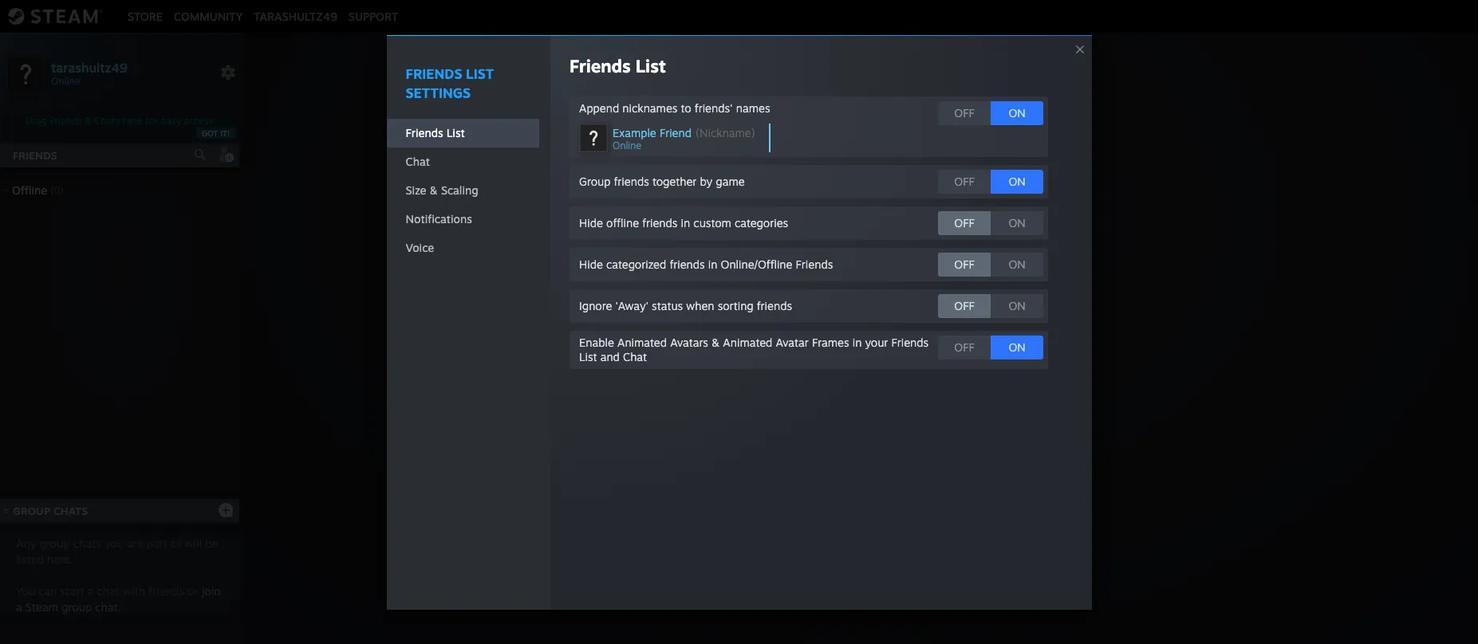 Task type: locate. For each thing, give the bounding box(es) containing it.
tarashultz49
[[254, 9, 337, 23], [51, 59, 128, 75]]

1 horizontal spatial animated
[[723, 336, 773, 349]]

and
[[601, 350, 620, 364]]

0 vertical spatial &
[[85, 115, 92, 127]]

1 horizontal spatial friend
[[795, 347, 832, 363]]

1 vertical spatial a
[[87, 585, 94, 599]]

steam
[[25, 601, 58, 615]]

friends list settings
[[406, 65, 494, 101]]

size & scaling
[[406, 183, 478, 197]]

& inside enable animated avatars & animated avatar frames in your friends list and chat
[[712, 336, 720, 349]]

in inside enable animated avatars & animated avatar frames in your friends list and chat
[[853, 336, 862, 349]]

drag friends & chats here for easy access
[[26, 115, 213, 127]]

you
[[16, 585, 35, 599]]

chat up size
[[406, 154, 430, 168]]

can
[[38, 585, 57, 599]]

friend left ( on the left of page
[[660, 126, 692, 139]]

chat inside enable animated avatars & animated avatar frames in your friends list and chat
[[623, 350, 647, 364]]

3 off from the top
[[955, 216, 975, 229]]

0 horizontal spatial in
[[681, 216, 691, 229]]

1 horizontal spatial a
[[87, 585, 94, 599]]

1 hide from the top
[[579, 216, 603, 229]]

5 off from the top
[[955, 299, 975, 312]]

on for avatar
[[1009, 340, 1026, 354]]

in down custom
[[709, 257, 718, 271]]

1 vertical spatial group
[[61, 601, 92, 615]]

list up settings on the top of page
[[466, 65, 494, 82]]

a for steam
[[16, 601, 22, 615]]

friend
[[660, 126, 692, 139], [795, 347, 832, 363]]

search my friends list image
[[193, 148, 208, 162]]

2 vertical spatial group
[[13, 505, 50, 518]]

1 vertical spatial in
[[709, 257, 718, 271]]

hide for hide offline friends in custom categories
[[579, 216, 603, 229]]

1 off from the top
[[955, 106, 975, 119]]

0 horizontal spatial chats
[[53, 505, 88, 518]]

chat.
[[95, 601, 121, 615]]

status
[[652, 299, 683, 312]]

ignore
[[579, 299, 612, 312]]

friends list
[[570, 55, 666, 76], [406, 126, 465, 139]]

group
[[579, 174, 611, 188], [852, 347, 888, 363], [13, 505, 50, 518]]

animated down sorting
[[723, 336, 773, 349]]

group down 'start'
[[61, 601, 92, 615]]

frames
[[812, 336, 850, 349]]

friends up append
[[570, 55, 631, 76]]

chats up chats
[[53, 505, 88, 518]]

0 vertical spatial tarashultz49
[[254, 9, 337, 23]]

list down 'enable'
[[579, 350, 597, 364]]

2 horizontal spatial group
[[852, 347, 888, 363]]

0 horizontal spatial animated
[[618, 336, 667, 349]]

your
[[865, 336, 889, 349]]

voice
[[406, 241, 434, 254]]

1 horizontal spatial or
[[836, 347, 848, 363]]

0 horizontal spatial group
[[13, 505, 50, 518]]

0 vertical spatial friend
[[660, 126, 692, 139]]

off
[[955, 106, 975, 119], [955, 174, 975, 188], [955, 216, 975, 229], [955, 257, 975, 271], [955, 299, 975, 312], [955, 340, 975, 354]]

list
[[636, 55, 666, 76], [466, 65, 494, 82], [447, 126, 465, 139], [579, 350, 597, 364]]

0 vertical spatial to
[[681, 101, 692, 115]]

chat right your
[[892, 347, 920, 363]]

1 horizontal spatial chat
[[623, 350, 647, 364]]

list inside "friends list settings"
[[466, 65, 494, 82]]

on
[[1009, 106, 1026, 119], [1009, 174, 1026, 188], [1009, 216, 1026, 229], [1009, 257, 1026, 271], [1009, 299, 1026, 312], [1009, 340, 1026, 354]]

or left join
[[188, 585, 198, 599]]

0 vertical spatial group
[[579, 174, 611, 188]]

chats
[[95, 115, 120, 127], [53, 505, 88, 518]]

access
[[184, 115, 213, 127]]

hide up ignore on the top of page
[[579, 257, 603, 271]]

you can start a chat with friends or
[[16, 585, 202, 599]]

friends
[[614, 174, 649, 188], [643, 216, 678, 229], [670, 257, 705, 271], [757, 299, 793, 312], [149, 585, 184, 599]]

to left start!
[[923, 347, 936, 363]]

a
[[784, 347, 792, 363], [87, 585, 94, 599], [16, 601, 22, 615]]

animated
[[618, 336, 667, 349], [723, 336, 773, 349]]

store
[[128, 9, 163, 23]]

4 off from the top
[[955, 257, 975, 271]]

6 on from the top
[[1009, 340, 1026, 354]]

in for custom
[[681, 216, 691, 229]]

& right size
[[430, 183, 438, 197]]

0 horizontal spatial tarashultz49
[[51, 59, 128, 75]]

1 animated from the left
[[618, 336, 667, 349]]

size
[[406, 183, 427, 197]]

3 on from the top
[[1009, 216, 1026, 229]]

list inside enable animated avatars & animated avatar frames in your friends list and chat
[[579, 350, 597, 364]]

notifications
[[406, 212, 472, 225]]

store link
[[122, 9, 168, 23]]

in left your
[[853, 336, 862, 349]]

scaling
[[441, 183, 478, 197]]

or
[[836, 347, 848, 363], [188, 585, 198, 599]]

to
[[681, 101, 692, 115], [923, 347, 936, 363]]

& right avatars
[[712, 336, 720, 349]]

2 horizontal spatial &
[[712, 336, 720, 349]]

0 vertical spatial friends list
[[570, 55, 666, 76]]

off for avatar
[[955, 340, 975, 354]]

any group chats you are part of will be listed here.
[[16, 537, 218, 567]]

0 vertical spatial in
[[681, 216, 691, 229]]

0 horizontal spatial chat
[[406, 154, 430, 168]]

animated up and
[[618, 336, 667, 349]]

friends list down settings on the top of page
[[406, 126, 465, 139]]

a inside join a steam group chat.
[[16, 601, 22, 615]]

in left custom
[[681, 216, 691, 229]]

4 on from the top
[[1009, 257, 1026, 271]]

2 horizontal spatial a
[[784, 347, 792, 363]]

online/offline
[[721, 257, 793, 271]]

& left "here"
[[85, 115, 92, 127]]

friend right click
[[795, 347, 832, 363]]

support link
[[343, 9, 404, 23]]

0 vertical spatial chats
[[95, 115, 120, 127]]

friends inside enable animated avatars & animated avatar frames in your friends list and chat
[[892, 336, 929, 349]]

friends down online
[[614, 174, 649, 188]]

for
[[145, 115, 158, 127]]

hide offline friends in custom categories
[[579, 216, 789, 229]]

part
[[147, 537, 168, 551]]

will
[[185, 537, 202, 551]]

create a group chat image
[[218, 502, 234, 518]]

0 vertical spatial a
[[784, 347, 792, 363]]

1 horizontal spatial tarashultz49
[[254, 9, 337, 23]]

hide
[[579, 216, 603, 229], [579, 257, 603, 271]]

2 hide from the top
[[579, 257, 603, 271]]

nicknames
[[623, 101, 678, 115]]

chats left "here"
[[95, 115, 120, 127]]

to left friends'
[[681, 101, 692, 115]]

be
[[205, 537, 218, 551]]

enable animated avatars & animated avatar frames in your friends list and chat
[[579, 336, 929, 364]]

group
[[40, 537, 70, 551], [61, 601, 92, 615]]

example friend ( nickname ) online
[[613, 126, 756, 151]]

or left your
[[836, 347, 848, 363]]

&
[[85, 115, 92, 127], [430, 183, 438, 197], [712, 336, 720, 349]]

tarashultz49 up drag friends & chats here for easy access
[[51, 59, 128, 75]]

with
[[123, 585, 145, 599]]

group right frames
[[852, 347, 888, 363]]

a right click
[[784, 347, 792, 363]]

2 vertical spatial in
[[853, 336, 862, 349]]

friends
[[570, 55, 631, 76], [406, 65, 462, 82], [50, 115, 82, 127], [406, 126, 444, 139], [13, 149, 57, 162], [796, 257, 833, 271], [892, 336, 929, 349]]

0 horizontal spatial &
[[85, 115, 92, 127]]

0 horizontal spatial a
[[16, 601, 22, 615]]

friends right your
[[892, 336, 929, 349]]

support
[[349, 9, 398, 23]]

1 horizontal spatial &
[[430, 183, 438, 197]]

of
[[171, 537, 181, 551]]

a down you
[[16, 601, 22, 615]]

off for friends
[[955, 257, 975, 271]]

group up here.
[[40, 537, 70, 551]]

names
[[736, 101, 771, 115]]

1 vertical spatial to
[[923, 347, 936, 363]]

friends inside "friends list settings"
[[406, 65, 462, 82]]

0 horizontal spatial friend
[[660, 126, 692, 139]]

a left chat
[[87, 585, 94, 599]]

enable
[[579, 336, 614, 349]]

1 horizontal spatial chats
[[95, 115, 120, 127]]

0 vertical spatial hide
[[579, 216, 603, 229]]

0 horizontal spatial friends list
[[406, 126, 465, 139]]

chats
[[73, 537, 101, 551]]

6 off from the top
[[955, 340, 975, 354]]

in
[[681, 216, 691, 229], [709, 257, 718, 271], [853, 336, 862, 349]]

tarashultz49 left the support link
[[254, 9, 337, 23]]

start
[[60, 585, 84, 599]]

click a friend or group chat to start!
[[752, 347, 971, 363]]

group up any
[[13, 505, 50, 518]]

chat
[[97, 585, 120, 599]]

hide left offline
[[579, 216, 603, 229]]

friends'
[[695, 101, 733, 115]]

1 vertical spatial group
[[852, 347, 888, 363]]

join a steam group chat.
[[16, 585, 221, 615]]

0 horizontal spatial or
[[188, 585, 198, 599]]

2 vertical spatial a
[[16, 601, 22, 615]]

2 vertical spatial &
[[712, 336, 720, 349]]

1 vertical spatial chats
[[53, 505, 88, 518]]

friends right "online/offline"
[[796, 257, 833, 271]]

1 vertical spatial tarashultz49
[[51, 59, 128, 75]]

list up 'nicknames'
[[636, 55, 666, 76]]

group for group friends together by game
[[579, 174, 611, 188]]

group up offline
[[579, 174, 611, 188]]

1 vertical spatial or
[[188, 585, 198, 599]]

by
[[700, 174, 713, 188]]

1 horizontal spatial to
[[923, 347, 936, 363]]

1 horizontal spatial group
[[579, 174, 611, 188]]

game
[[716, 174, 745, 188]]

0 vertical spatial group
[[40, 537, 70, 551]]

friends list up append
[[570, 55, 666, 76]]

off for friends
[[955, 299, 975, 312]]

chat right and
[[623, 350, 647, 364]]

listed
[[16, 553, 44, 567]]

2 horizontal spatial chat
[[892, 347, 920, 363]]

chat
[[406, 154, 430, 168], [892, 347, 920, 363], [623, 350, 647, 364]]

1 vertical spatial hide
[[579, 257, 603, 271]]

friends up settings on the top of page
[[406, 65, 462, 82]]

5 on from the top
[[1009, 299, 1026, 312]]

2 on from the top
[[1009, 174, 1026, 188]]

1 horizontal spatial in
[[709, 257, 718, 271]]

2 horizontal spatial in
[[853, 336, 862, 349]]



Task type: vqa. For each thing, say whether or not it's contained in the screenshot.
join a Steam group chat.
yes



Task type: describe. For each thing, give the bounding box(es) containing it.
drag
[[26, 115, 47, 127]]

0 vertical spatial or
[[836, 347, 848, 363]]

'away'
[[616, 299, 649, 312]]

avatars
[[670, 336, 709, 349]]

append
[[579, 101, 619, 115]]

group for group chats
[[13, 505, 50, 518]]

a for friend
[[784, 347, 792, 363]]

collapse chats list image
[[0, 508, 18, 515]]

on for categories
[[1009, 216, 1026, 229]]

friends down drag
[[13, 149, 57, 162]]

group chats
[[13, 505, 88, 518]]

community link
[[168, 9, 248, 23]]

friends down settings on the top of page
[[406, 126, 444, 139]]

ignore 'away' status when sorting friends
[[579, 299, 793, 312]]

you
[[104, 537, 124, 551]]

start!
[[939, 347, 971, 363]]

group inside join a steam group chat.
[[61, 601, 92, 615]]

any
[[16, 537, 36, 551]]

online
[[613, 139, 642, 151]]

offline
[[12, 184, 47, 197]]

here
[[123, 115, 142, 127]]

on for friends
[[1009, 257, 1026, 271]]

friend inside example friend ( nickname ) online
[[660, 126, 692, 139]]

join
[[202, 585, 221, 599]]

easy
[[161, 115, 181, 127]]

hide categorized friends in online/offline friends
[[579, 257, 833, 271]]

1 vertical spatial friends list
[[406, 126, 465, 139]]

when
[[687, 299, 715, 312]]

list down settings on the top of page
[[447, 126, 465, 139]]

1 vertical spatial &
[[430, 183, 438, 197]]

2 animated from the left
[[723, 336, 773, 349]]

settings
[[406, 84, 471, 101]]

manage friends list settings image
[[220, 65, 236, 81]]

hide for hide categorized friends in online/offline friends
[[579, 257, 603, 271]]

off for categories
[[955, 216, 975, 229]]

add a friend image
[[217, 146, 235, 164]]

here.
[[47, 553, 73, 567]]

community
[[174, 9, 243, 23]]

friends right sorting
[[757, 299, 793, 312]]

1 horizontal spatial friends list
[[570, 55, 666, 76]]

1 on from the top
[[1009, 106, 1026, 119]]

friends right the with
[[149, 585, 184, 599]]

together
[[653, 174, 697, 188]]

)
[[752, 126, 756, 139]]

group inside any group chats you are part of will be listed here.
[[40, 537, 70, 551]]

sorting
[[718, 299, 754, 312]]

1 vertical spatial friend
[[795, 347, 832, 363]]

offline
[[607, 216, 639, 229]]

friends up ignore 'away' status when sorting friends
[[670, 257, 705, 271]]

nickname
[[700, 126, 752, 139]]

categories
[[735, 216, 789, 229]]

are
[[127, 537, 143, 551]]

friends right offline
[[643, 216, 678, 229]]

categorized
[[607, 257, 667, 271]]

(
[[696, 126, 700, 139]]

avatar
[[776, 336, 809, 349]]

0 horizontal spatial to
[[681, 101, 692, 115]]

custom
[[694, 216, 732, 229]]

example
[[613, 126, 657, 139]]

click
[[752, 347, 781, 363]]

2 off from the top
[[955, 174, 975, 188]]

in for online/offline
[[709, 257, 718, 271]]

tarashultz49 link
[[248, 9, 343, 23]]

group friends together by game
[[579, 174, 745, 188]]

append nicknames to friends' names
[[579, 101, 771, 115]]

friends right drag
[[50, 115, 82, 127]]

on for friends
[[1009, 299, 1026, 312]]

join a steam group chat. link
[[16, 585, 221, 615]]



